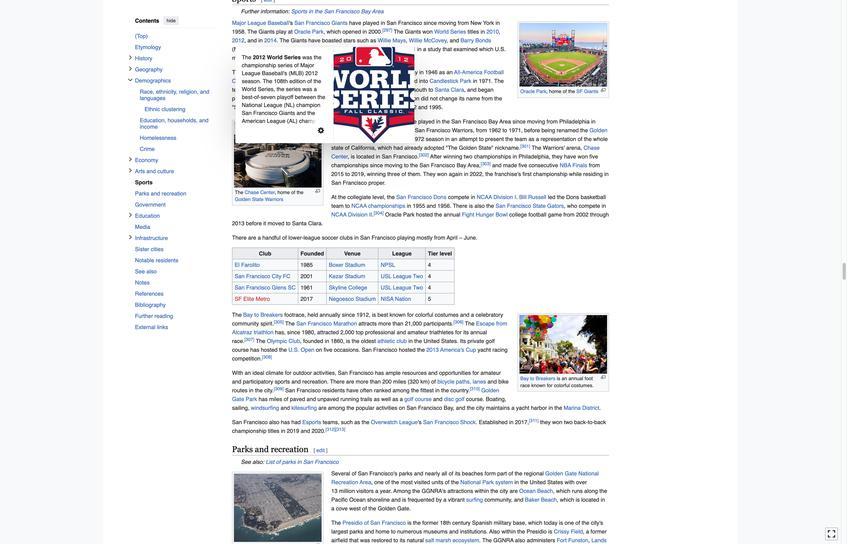 Task type: describe. For each thing, give the bounding box(es) containing it.
note containing further information:
[[232, 7, 609, 16]]

won inside they won two back-to-back championship titles in 2019 and 2020.
[[552, 419, 563, 425]]

bill russell link
[[519, 194, 547, 200]]

first down athletics
[[278, 205, 287, 212]]

and inside ncaa championships in 1955 and 1956. there is also the san francisco state gators , who compete in ncaa division ii . [304] oracle park hosted the annual fight hunger bowl
[[427, 203, 436, 209]]

x small image for history
[[128, 55, 133, 60]]

moved inside college football game from 2002 through 2013 before it moved to santa clara.
[[268, 220, 284, 227]]

(aafc)
[[262, 78, 281, 84]]

a up the feature
[[258, 235, 261, 241]]

runs inside was the championship series of major league baseball's (mlb) 2012 season. the 108th edition of the world series, the series was a best-of-seven playoff between the national league (nl) champion san francisco giants and the american league (al) champion detroit tigers; the giants won in a four-game sweep. this marked the giants' seventh world series title in franchise history, their second in san francisco, and their second in a three-year period (2010–2012). their world series sweep was the first by an nl team since the cincinnati reds swept the oakland athletics in the 1990 series and the first nl sweep not by the reds since 1963, when the los angeles dodgers swept the new york yankees. this was also the first world series since 1988 to feature both of that year's league mvps. the giants' pablo sandoval, who in game 1 tied a record by hitting three home runs in one world series game — two off tigers' ace pitcher justin verlander — was named the world series most valuable player (mvp).
[[313, 269, 324, 275]]

0 vertical spatial their
[[301, 150, 312, 156]]

to up state"
[[479, 136, 484, 142]]

0 vertical spatial champion
[[296, 102, 321, 108]]

1 horizontal spatial one
[[374, 479, 384, 486]]

demographics link
[[135, 75, 216, 86]]

the up 2014, at the top of the page
[[314, 78, 321, 84]]

oracle inside ncaa championships in 1955 and 1956. there is also the san francisco state gators , who compete in ncaa division ii . [304] oracle park hosted the annual fight hunger bowl
[[385, 211, 402, 218]]

change page preview settings image
[[318, 127, 324, 134]]

0 horizontal spatial breakers
[[261, 312, 283, 318]]

had inside "prior to the 1971–1972 season in an attempt to present the team as a representation of the whole state of california, which had already adopted "the golden state" nickname."
[[394, 145, 403, 151]]

the down course.
[[467, 405, 475, 411]]

back
[[594, 419, 606, 425]]

[303] link
[[481, 161, 491, 166]]

to inside the after winning two championships in philadelphia, they have won five championships since moving to the san francisco bay area,
[[404, 162, 409, 168]]

1 vertical spatial playing
[[397, 235, 415, 241]]

0 horizontal spatial sports
[[135, 179, 153, 186]]

to left (mvp). on the left of the page
[[254, 312, 259, 318]]

in inside , is located in san francisco. [302]
[[376, 153, 380, 160]]

francisco inside with an ideal climate for outdoor activities, san francisco has ample resources and opportunities for amateur and participatory sports and recreation. there are more than 200 miles (320 km) of
[[349, 370, 374, 376]]

sports inside "note"
[[291, 8, 307, 15]]

0 vertical spatial second
[[242, 158, 260, 164]]

escape from alcatraz link
[[232, 320, 507, 336]]

approximately
[[355, 87, 390, 93]]

the down running
[[347, 405, 354, 411]]

in inside and bike routes in the city.
[[249, 387, 253, 394]]

world down career home run leader link
[[267, 54, 283, 60]]

more inside with an ideal climate for outdoor activities, san francisco has ample resources and opportunities for amateur and participatory sports and recreation. there are more than 200 miles (320 km) of
[[356, 379, 369, 385]]

[311] link
[[529, 418, 539, 423]]

a right area
[[314, 86, 317, 92]]

oracle for home
[[521, 89, 535, 94]]

1 dons from the left
[[434, 194, 447, 200]]

giants up philadelphia
[[584, 89, 599, 94]]

moving inside the after winning two championships in philadelphia, they have won five championships since moving to the san francisco bay area,
[[385, 162, 403, 168]]

francisco up golden state warriors on the top of page
[[463, 118, 487, 125]]

1 horizontal spatial hosted
[[399, 347, 416, 353]]

[303]
[[481, 161, 491, 166]]

a inside "prior to the 1971–1972 season in an attempt to present the team as a representation of the whole state of california, which had already adopted "the golden state" nickname."
[[536, 136, 539, 142]]

geography
[[135, 66, 163, 73]]

league up npsl link
[[392, 250, 412, 257]]

a inside , which is located in a cove west of the golden gate.
[[331, 505, 335, 512]]

ecosystem link
[[453, 537, 479, 544]]

before inside college football game from 2002 through 2013 before it moved to santa clara.
[[246, 220, 262, 227]]

has inside with an ideal climate for outdoor activities, san francisco has ample resources and opportunities for amateur and participatory sports and recreation. there are more than 200 miles (320 km) of
[[375, 370, 384, 376]]

francisco up season
[[426, 127, 451, 133]]

0 vertical spatial sweep
[[242, 181, 258, 188]]

salt
[[426, 537, 434, 544]]

as inside "prior to the 1971–1972 season in an attempt to present the team as a representation of the whole state of california, which had already adopted "the golden state" nickname."
[[529, 136, 535, 142]]

0 vertical spatial on
[[316, 347, 322, 353]]

1 horizontal spatial breakers
[[536, 376, 556, 382]]

. up back
[[600, 405, 601, 411]]

residents inside [309] san francisco residents have often ranked among the fittest in the country. [310]
[[322, 387, 345, 394]]

year's
[[296, 245, 311, 251]]

to inside in 1971. the team left the san francisco area in 2014, moving approximately 50 miles south to
[[429, 87, 433, 93]]

the down the 108th
[[277, 86, 284, 92]]

the left 1990
[[302, 197, 309, 204]]

in inside the after winning two championships in philadelphia, they have won five championships since moving to the san francisco bay area,
[[513, 153, 517, 160]]

no.
[[403, 46, 411, 52]]

1 vertical spatial swept
[[296, 221, 311, 228]]

1 vertical spatial beach
[[541, 497, 557, 503]]

warriors inside the chase center , home of the golden state warriors
[[265, 196, 283, 202]]

in the united states with over 13 million visitors a year. among the ggnra's attractions within the city are
[[331, 479, 587, 494]]

since inside the after winning two championships in philadelphia, they have won five championships since moving to the san francisco bay area,
[[370, 162, 383, 168]]

to inside is the former 18th century spanish military base, which today is one of the city's largest parks and home to numerous museums and institutions. also within the presidio is
[[391, 529, 396, 535]]

several of san francisco's parks and nearly all of its beaches form part of the regional
[[331, 470, 545, 477]]

references link
[[135, 288, 216, 299]]

game inside college football game from 2002 through 2013 before it moved to santa clara.
[[548, 211, 562, 218]]

0 vertical spatial this
[[288, 134, 298, 140]]

2 horizontal spatial played
[[418, 118, 435, 125]]

american
[[242, 118, 265, 124]]

nba's
[[331, 118, 347, 125]]

(mlb)
[[289, 70, 304, 76]]

league left baseball
[[248, 20, 266, 26]]

the right "level,"
[[387, 194, 395, 200]]

0 horizontal spatial began
[[391, 69, 406, 75]]

is inside [307] the olympic club , founded in 1860, is the oldest athletic club
[[346, 338, 350, 344]]

world down year
[[291, 173, 305, 180]]

city inside in the united states with over 13 million visitors a year. among the ggnra's attractions within the city are
[[500, 488, 508, 494]]

was down (2010–2012).
[[260, 181, 269, 188]]

san francisco glens sc
[[235, 284, 296, 291]]

after
[[430, 153, 442, 160]]

to inside was the championship series of major league baseball's (mlb) 2012 season. the 108th edition of the world series, the series was a best-of-seven playoff between the national league (nl) champion san francisco giants and the american league (al) champion detroit tigers; the giants won in a four-game sweep. this marked the giants' seventh world series title in franchise history, their second in san francisco, and their second in a three-year period (2010–2012). their world series sweep was the first by an nl team since the cincinnati reds swept the oakland athletics in the 1990 series and the first nl sweep not by the reds since 1963, when the los angeles dodgers swept the new york yankees. this was also the first world series since 1988 to feature both of that year's league mvps. the giants' pablo sandoval, who in game 1 tied a record by hitting three home runs in one world series game — two off tigers' ace pitcher justin verlander — was named the world series most valuable player (mvp).
[[242, 245, 247, 251]]

to up approximately
[[361, 78, 366, 84]]

the up nickname.
[[506, 136, 513, 142]]

mccovey
[[424, 37, 447, 44]]

the up largest
[[331, 520, 341, 526]]

ocean beach link
[[519, 488, 553, 494]]

0 horizontal spatial golf
[[405, 396, 414, 402]]

0 vertical spatial 's
[[289, 20, 293, 26]]

1 vertical spatial reds
[[259, 213, 272, 220]]

san inside in 1971. the team left the san francisco area in 2014, moving approximately 50 miles south to
[[264, 87, 274, 93]]

francisco inside in 1971. the team left the san francisco area in 2014, moving approximately 50 miles south to
[[276, 87, 300, 93]]

there inside ncaa championships in 1955 and 1956. there is also the san francisco state gators , who compete in ncaa division ii . [304] oracle park hosted the annual fight hunger bowl
[[453, 203, 468, 209]]

0 vertical spatial championships
[[474, 153, 511, 160]]

1 horizontal spatial course
[[415, 396, 432, 402]]

golden inside the chase center , home of the golden state warriors
[[235, 196, 251, 202]]

national football league link
[[311, 69, 373, 75]]

1955
[[413, 203, 425, 209]]

0 vertical spatial game
[[253, 134, 267, 140]]

usl league two for skyline college
[[381, 284, 423, 291]]

park down form
[[483, 479, 494, 486]]

1 vertical spatial this
[[291, 229, 302, 236]]

1 horizontal spatial nl
[[306, 181, 313, 188]]

. down institutions. on the bottom right of page
[[479, 537, 481, 544]]

1 horizontal spatial oracle park link
[[521, 89, 547, 94]]

ncaa division ii link
[[331, 211, 372, 218]]

league down seven
[[264, 102, 282, 108]]

0 vertical spatial area
[[372, 8, 384, 15]]

the down levi's stadium link at the left of the page
[[308, 110, 315, 116]]

the up "san francisco giants" link
[[315, 8, 322, 15]]

pitcher
[[278, 285, 295, 291]]

the up community,
[[491, 488, 498, 494]]

titles inside oracle park , which opened in 2000. [297] the giants won world series titles in 2010 , 2012 , and in 2014 . the giants have boasted stars such as willie mays , willie mccovey , and barry bonds (mlb's career home run leader
[[468, 28, 479, 35]]

parks for francisco's
[[399, 470, 413, 477]]

warriors inside golden state warriors
[[346, 136, 367, 142]]

has miles of paved and unpaved running trails as well as a golf course and disc golf
[[257, 396, 465, 402]]

levi's
[[298, 95, 312, 102]]

note containing see also:
[[232, 458, 609, 466]]

x small image for economy
[[128, 157, 133, 162]]

49ers inside but despite the relocation did not change its name from the "san francisco" 49ers. the 49ers won five
[[301, 104, 315, 110]]

0 horizontal spatial their
[[242, 165, 253, 172]]

was up most
[[274, 293, 284, 299]]

the up charter
[[302, 69, 310, 75]]

0 horizontal spatial u.s.
[[288, 347, 299, 353]]

government
[[135, 202, 166, 208]]

funston
[[568, 537, 589, 544]]

residing
[[583, 171, 603, 177]]

1 horizontal spatial parks and recreation
[[232, 445, 309, 454]]

a inside , a former airfield that was restored to its natural
[[586, 529, 589, 535]]

1 horizontal spatial on
[[399, 405, 405, 411]]

crime
[[140, 146, 155, 152]]

1 horizontal spatial golden state warriors link
[[331, 127, 608, 142]]

league inside san francisco also has had esports teams, such as the overwatch league 's san francisco shock . established in 2017, [311]
[[399, 419, 418, 425]]

world up best-
[[242, 86, 256, 92]]

the up approximately
[[367, 78, 375, 84]]

world up both
[[262, 237, 276, 243]]

1 horizontal spatial 2012
[[253, 54, 265, 60]]

giants down sports in the san francisco bay area link
[[332, 20, 348, 26]]

which inside "prior to the 1971–1972 season in an attempt to present the team as a representation of the whole state of california, which had already adopted "the golden state" nickname."
[[378, 145, 392, 151]]

and inside has, since 1980, attracted 2,000 top professional and amateur triathletes for its annual race.
[[397, 329, 406, 336]]

1 vertical spatial among
[[328, 405, 345, 411]]

name
[[466, 95, 480, 102]]

two for [301]
[[464, 153, 473, 160]]

such inside san francisco also has had esports teams, such as the overwatch league 's san francisco shock . established in 2017, [311]
[[341, 419, 353, 425]]

the up super bowl titles between 1982 and 1995.
[[386, 95, 394, 102]]

former for the
[[422, 520, 439, 526]]

they inside the after winning two championships in philadelphia, they have won five championships since moving to the san francisco bay area,
[[552, 153, 563, 160]]

national down beaches
[[461, 479, 481, 486]]

a right 'tied'
[[318, 261, 321, 267]]

of up arena,
[[578, 136, 583, 142]]

national park system link
[[461, 479, 513, 486]]

from inside but despite the relocation did not change its name from the "san francisco" 49ers. the 49ers won five
[[482, 95, 493, 102]]

. left bill
[[516, 194, 518, 200]]

as right well
[[393, 396, 398, 402]]

hosted inside in the united states. its private golf course has hosted the
[[261, 347, 278, 353]]

0 horizontal spatial recreation
[[162, 190, 186, 197]]

francisco down the athletic
[[373, 347, 397, 353]]

the down olympic club link
[[279, 347, 287, 353]]

bowl inside ncaa championships in 1955 and 1956. there is also the san francisco state gators , who compete in ncaa division ii . [304] oracle park hosted the annual fight hunger bowl
[[496, 211, 508, 218]]

league up sandoval,
[[242, 253, 260, 259]]

(2010–2012).
[[242, 173, 275, 180]]

of right the "state"
[[345, 145, 350, 151]]

1 horizontal spatial sweep
[[297, 205, 313, 212]]

its inside , and began playing its home games at
[[251, 95, 257, 102]]

climate
[[266, 370, 284, 376]]

amateur inside with an ideal climate for outdoor activities, san francisco has ample resources and opportunities for amateur and participatory sports and recreation. there are more than 200 miles (320 km) of
[[481, 370, 501, 376]]

as inside san francisco also has had esports teams, such as the overwatch league 's san francisco shock . established in 2017, [311]
[[354, 419, 360, 425]]

all
[[442, 470, 447, 477]]

level
[[440, 250, 452, 257]]

1 vertical spatial play
[[408, 69, 418, 75]]

x small image for education
[[128, 213, 133, 217]]

began inside , and began playing its home games at
[[478, 87, 494, 93]]

hunger
[[476, 211, 494, 218]]

usl league two link for kezar stadium
[[381, 273, 423, 279]]

justin
[[296, 285, 311, 291]]

the up frequented
[[413, 488, 420, 494]]

san inside with an ideal climate for outdoor activities, san francisco has ample resources and opportunities for amateur and participatory sports and recreation. there are more than 200 miles (320 km) of
[[338, 370, 348, 376]]

the right name
[[494, 95, 502, 102]]

area
[[301, 87, 313, 93]]

named
[[286, 293, 303, 299]]

maintains
[[486, 405, 510, 411]]

a left 1962.
[[323, 126, 326, 132]]

there inside with an ideal climate for outdoor activities, san francisco has ample resources and opportunities for amateur and participatory sports and recreation. there are more than 200 miles (320 km) of
[[330, 379, 345, 385]]

0 vertical spatial division
[[494, 194, 513, 200]]

united for states.
[[424, 338, 440, 344]]

2010
[[487, 28, 499, 35]]

often
[[360, 387, 373, 394]]

home inside is the former 18th century spanish military base, which today is one of the city's largest parks and home to numerous museums and institutions. also within the presidio is
[[376, 529, 390, 535]]

1 horizontal spatial recreation
[[271, 445, 309, 454]]

list of parks in san francisco link
[[266, 459, 339, 465]]

[309]
[[274, 386, 284, 391]]

is the former 18th century spanish military base, which today is one of the city's largest parks and home to numerous museums and institutions. also within the presidio is
[[331, 520, 603, 535]]

giants up leader
[[291, 37, 307, 44]]

home inside the chase center , home of the golden state warriors
[[278, 190, 290, 195]]

2 willie from the left
[[409, 37, 422, 44]]

are down the unpaved
[[319, 405, 327, 411]]

also:
[[252, 459, 264, 465]]

olympic club link
[[267, 338, 300, 344]]

series up (mvp). on the left of the page
[[258, 301, 274, 307]]

0 vertical spatial series
[[278, 62, 293, 68]]

candlestick
[[430, 78, 459, 84]]

1 horizontal spatial between
[[382, 104, 403, 110]]

2012,
[[320, 46, 334, 52]]

two for overwatch league
[[564, 419, 573, 425]]

the down 'when'
[[312, 221, 320, 228]]

bibliography
[[135, 302, 166, 308]]

bay up have played in san francisco since moving from new york in 1958. the giants play at
[[361, 8, 371, 15]]

its inside but despite the relocation did not change its name from the "san francisco" 49ers. the 49ers won five
[[459, 95, 465, 102]]

francisco down golf course link
[[418, 405, 442, 411]]

4 for kezar stadium
[[428, 273, 431, 279]]

bay up community
[[243, 312, 253, 318]]

united for states
[[530, 479, 546, 486]]

usl league two link for skyline college
[[381, 284, 423, 291]]

0 horizontal spatial —
[[267, 293, 273, 299]]

to-
[[588, 419, 594, 425]]

the down the 1961
[[304, 293, 312, 299]]

1 vertical spatial bay to breakers link
[[521, 376, 556, 382]]

series down run
[[284, 54, 301, 60]]

a up 'their'
[[280, 165, 283, 172]]

(al)
[[287, 118, 298, 124]]

0 vertical spatial compete
[[448, 194, 470, 200]]

center inside the chase center , home of the golden state warriors
[[260, 190, 275, 195]]

with
[[565, 479, 575, 486]]

1 horizontal spatial played
[[380, 127, 397, 133]]

golden inside nba's golden state warriors have played in the san francisco bay area since moving from philadelphia in 1962. the warriors played as the san francisco warriors, from 1962 to 1971, before being renamed the
[[348, 118, 366, 125]]

the inside the from 2015 to 2019, winning three of them. they won again in 2022, the franchise's first championship while residing in san francisco proper.
[[486, 171, 493, 177]]

and inside "race, ethnicity, religion, and languages"
[[200, 89, 209, 95]]

the up community
[[232, 312, 242, 318]]

the up the series, on the left of the page
[[263, 78, 272, 84]]

is inside ncaa championships in 1955 and 1956. there is also the san francisco state gators , who compete in ncaa division ii . [304] oracle park hosted the annual fight hunger bowl
[[469, 203, 473, 209]]

1 inside was the championship series of major league baseball's (mlb) 2012 season. the 108th edition of the world series, the series was a best-of-seven playoff between the national league (nl) champion san francisco giants and the american league (al) champion detroit tigers; the giants won in a four-game sweep. this marked the giants' seventh world series title in franchise history, their second in san francisco, and their second in a three-year period (2010–2012). their world series sweep was the first by an nl team since the cincinnati reds swept the oakland athletics in the 1990 series and the first nl sweep not by the reds since 1963, when the los angeles dodgers swept the new york yankees. this was also the first world series since 1988 to feature both of that year's league mvps. the giants' pablo sandoval, who in game 1 tied a record by hitting three home runs in one world series game — two off tigers' ace pitcher justin verlander — was named the world series most valuable player (mvp).
[[303, 261, 306, 267]]

also inside ncaa championships in 1955 and 1956. there is also the san francisco state gators , who compete in ncaa division ii . [304] oracle park hosted the annual fight hunger bowl
[[475, 203, 485, 209]]

a inside in the united states with over 13 million visitors a year. among the ggnra's attractions within the city are
[[375, 488, 378, 494]]

1 vertical spatial titles
[[369, 104, 380, 110]]

[299]
[[336, 94, 346, 99]]

the up cincinnati on the top left of the page
[[271, 181, 279, 188]]

leader
[[293, 46, 309, 52]]

. inside oracle park , which opened in 2000. [297] the giants won world series titles in 2010 , 2012 , and in 2014 . the giants have boasted stars such as willie mays , willie mccovey , and barry bonds (mlb's career home run leader
[[277, 37, 278, 44]]

off
[[242, 285, 248, 291]]

bay inside the after winning two championships in philadelphia, they have won five championships since moving to the san francisco bay area,
[[457, 162, 466, 168]]

of up (mlb)
[[294, 62, 299, 68]]

gate for park
[[232, 396, 244, 402]]

team inside led the dons basketball team to
[[331, 203, 344, 209]]

1 vertical spatial chase center link
[[245, 190, 275, 195]]

annual inside ncaa championships in 1955 and 1956. there is also the san francisco state gators , who compete in ncaa division ii . [304] oracle park hosted the annual fight hunger bowl
[[444, 211, 461, 218]]

see for see also: list of parks in san francisco
[[241, 459, 251, 465]]

1 horizontal spatial reds
[[292, 189, 305, 196]]

triathlon link
[[254, 329, 274, 336]]

the 2012 world series
[[242, 54, 301, 60]]

foot
[[585, 376, 593, 382]]

stadium for boxer
[[345, 262, 365, 268]]

1 vertical spatial second
[[254, 165, 272, 172]]

but
[[357, 95, 365, 102]]

1 vertical spatial 2013
[[427, 347, 439, 353]]

by down three- at the top left of the page
[[291, 181, 297, 188]]

the right club
[[414, 338, 422, 344]]

by up los
[[242, 213, 248, 220]]

1 horizontal spatial golf
[[456, 396, 465, 402]]

1 football from the left
[[333, 69, 353, 75]]

0 horizontal spatial nl
[[289, 205, 296, 212]]

[299] link
[[336, 94, 346, 99]]

los
[[242, 221, 251, 228]]

1 vertical spatial championships
[[331, 162, 369, 168]]

the down "(mlb's" at left top
[[242, 54, 251, 60]]

the up resources at the bottom of page
[[417, 347, 425, 353]]

1 horizontal spatial most
[[401, 479, 413, 486]]

major inside "). in 2012, san francisco was ranked no. 1 in a study that examined which u.s. metro areas have produced the most major leaguers since 1920."
[[325, 55, 339, 61]]

2 vertical spatial series
[[242, 205, 257, 212]]

0 horizontal spatial giants'
[[251, 142, 268, 148]]

and up visited
[[414, 470, 424, 477]]

the right [306] link on the right bottom
[[465, 320, 475, 327]]

0 horizontal spatial sf
[[235, 296, 242, 302]]

the up 1971–1972
[[406, 127, 413, 133]]

the presidio of san francisco
[[331, 520, 406, 526]]

the left regional
[[515, 470, 523, 477]]

its up in the united states with over 13 million visitors a year. among the ggnra's attractions within the city are
[[455, 470, 461, 477]]

1 vertical spatial golden state warriors link
[[235, 196, 283, 202]]

dons inside led the dons basketball team to
[[566, 194, 579, 200]]

of inside , which is located in a cove west of the golden gate.
[[362, 505, 367, 512]]

0 vertical spatial beach
[[537, 488, 553, 494]]

's inside san francisco also has had esports teams, such as the overwatch league 's san francisco shock . established in 2017, [311]
[[418, 419, 422, 425]]

1 vertical spatial champion
[[299, 118, 323, 124]]

is inside , which runs along the pacific ocean shoreline and is frequented by a vibrant
[[402, 497, 406, 503]]

league down npsl link
[[393, 273, 412, 279]]

1 horizontal spatial ncaa
[[352, 203, 367, 209]]

of left paved
[[284, 396, 288, 402]]

ranked for no.
[[384, 46, 401, 52]]

between inside was the championship series of major league baseball's (mlb) 2012 season. the 108th edition of the world series, the series was a best-of-seven playoff between the national league (nl) champion san francisco giants and the american league (al) champion detroit tigers; the giants won in a four-game sweep. this marked the giants' seventh world series title in franchise history, their second in san francisco, and their second in a three-year period (2010–2012). their world series sweep was the first by an nl team since the cincinnati reds swept the oakland athletics in the 1990 series and the first nl sweep not by the reds since 1963, when the los angeles dodgers swept the new york yankees. this was also the first world series since 1988 to feature both of that year's league mvps. the giants' pablo sandoval, who in game 1 tied a record by hitting three home runs in one world series game — two off tigers' ace pitcher justin verlander — was named the world series most valuable player (mvp).
[[295, 94, 316, 100]]

the up oakland
[[256, 189, 264, 196]]

x small image for infrastructure
[[128, 235, 133, 240]]

winning inside the from 2015 to 2019, winning three of them. they won again in 2022, the franchise's first championship while residing in san francisco proper.
[[367, 171, 386, 177]]

1962
[[489, 127, 501, 133]]

dodgers
[[274, 221, 295, 228]]

the down "footrace,"
[[285, 320, 295, 327]]

usl league two for kezar stadium
[[381, 273, 423, 279]]

0 vertical spatial chase center link
[[331, 145, 600, 160]]

0 vertical spatial club
[[259, 250, 271, 257]]

nfl
[[377, 78, 387, 84]]

and down paved
[[281, 405, 290, 411]]

0 horizontal spatial there
[[232, 235, 247, 241]]

an left all-
[[447, 69, 453, 75]]

0 vertical spatial league
[[283, 78, 299, 84]]

0 vertical spatial moved
[[343, 78, 360, 84]]

the inside nba's golden state warriors have played in the san francisco bay area since moving from philadelphia in 1962. the warriors played as the san francisco warriors, from 1962 to 1971, before being renamed the
[[347, 127, 356, 133]]

of down all
[[445, 479, 450, 486]]

as down [309] san francisco residents have often ranked among the fittest in the country. [310]
[[374, 396, 380, 402]]

world up san francisco glens sc
[[259, 277, 273, 283]]

national up member, on the left
[[311, 69, 332, 75]]

of down shoreline
[[364, 520, 369, 526]]

2 vertical spatial game
[[292, 277, 306, 283]]

within inside is the former 18th century spanish military base, which today is one of the city's largest parks and home to numerous museums and institutions. also within the presidio is
[[502, 529, 516, 535]]

major league baseball 's san francisco giants
[[232, 20, 348, 26]]

to right prior
[[381, 136, 386, 142]]

2 horizontal spatial ncaa
[[477, 194, 492, 200]]

1 vertical spatial giants'
[[291, 253, 308, 259]]

kitesurfing link
[[292, 405, 317, 411]]

league up (aafc) league charter member, moved to the nfl in 1950 and into candlestick park
[[355, 69, 373, 75]]

0 horizontal spatial presidio
[[343, 520, 363, 526]]

and left disc
[[433, 396, 443, 402]]

footrace, held annually since 1912, is best known for colorful costumes and a celebratory community spirit.
[[232, 312, 503, 327]]

1 vertical spatial yacht
[[516, 405, 530, 411]]

from up being
[[547, 118, 558, 125]]

back-
[[574, 419, 588, 425]]

, inside the chase center , home of the golden state warriors
[[275, 190, 276, 195]]

languages
[[140, 95, 166, 101]]

top
[[356, 329, 364, 336]]

san inside "[305] the san francisco marathon attracts more than 21,000 participants. [306] the"
[[296, 320, 306, 327]]

boasted
[[322, 37, 342, 44]]

[306]
[[454, 320, 464, 325]]

national inside was the championship series of major league baseball's (mlb) 2012 season. the 108th edition of the world series, the series was a best-of-seven playoff between the national league (nl) champion san francisco giants and the american league (al) champion detroit tigers; the giants won in a four-game sweep. this marked the giants' seventh world series title in franchise history, their second in san francisco, and their second in a three-year period (2010–2012). their world series sweep was the first by an nl team since the cincinnati reds swept the oakland athletics in the 1990 series and the first nl sweep not by the reds since 1963, when the los angeles dodgers swept the new york yankees. this was also the first world series since 1988 to feature both of that year's league mvps. the giants' pablo sandoval, who in game 1 tied a record by hitting three home runs in one world series game — two off tigers' ace pitcher justin verlander — was named the world series most valuable player (mvp).
[[242, 102, 262, 108]]

1 vertical spatial parks
[[232, 445, 253, 454]]

the up the feature
[[242, 237, 250, 243]]

and down did
[[418, 104, 428, 110]]

world inside oracle park , which opened in 2000. [297] the giants won world series titles in 2010 , 2012 , and in 2014 . the giants have boasted stars such as willie mays , willie mccovey , and barry bonds (mlb's career home run leader
[[434, 28, 449, 35]]

century
[[452, 520, 471, 526]]

skyline
[[329, 284, 347, 291]]

0 vertical spatial swept
[[306, 189, 321, 196]]

had inside san francisco also has had esports teams, such as the overwatch league 's san francisco shock . established in 2017, [311]
[[292, 419, 301, 425]]

1 horizontal spatial —
[[307, 277, 313, 283]]

[
[[314, 448, 315, 454]]

the left sf giants link
[[568, 89, 575, 94]]

center inside chase center
[[331, 153, 348, 160]]

triathletes
[[430, 329, 454, 336]]

and left into
[[408, 78, 418, 84]]

1963,
[[288, 213, 302, 220]]

the up los
[[249, 213, 257, 220]]

1 horizontal spatial sf
[[577, 89, 583, 94]]

reading
[[155, 313, 173, 319]]

2013 inside college football game from 2002 through 2013 before it moved to santa clara.
[[232, 220, 245, 227]]

and up year
[[306, 158, 315, 164]]

income
[[140, 124, 158, 130]]

0 horizontal spatial bowl
[[355, 104, 367, 110]]

major inside was the championship series of major league baseball's (mlb) 2012 season. the 108th edition of the world series, the series was a best-of-seven playoff between the national league (nl) champion san francisco giants and the american league (al) champion detroit tigers; the giants won in a four-game sweep. this marked the giants' seventh world series title in franchise history, their second in san francisco, and their second in a three-year period (2010–2012). their world series sweep was the first by an nl team since the cincinnati reds swept the oakland athletics in the 1990 series and the first nl sweep not by the reds since 1963, when the los angeles dodgers swept the new york yankees. this was also the first world series since 1988 to feature both of that year's league mvps. the giants' pablo sandoval, who in game 1 tied a record by hitting three home runs in one world series game — two off tigers' ace pitcher justin verlander — was named the world series most valuable player (mvp).
[[300, 62, 314, 68]]

and down disc golf link
[[456, 405, 465, 411]]

miles inside with an ideal climate for outdoor activities, san francisco has ample resources and opportunities for amateur and participatory sports and recreation. there are more than 200 miles (320 km) of
[[393, 379, 406, 385]]

from left april
[[434, 235, 445, 241]]

francisco up (aafc) at top left
[[255, 69, 279, 75]]

0 vertical spatial major
[[232, 20, 246, 26]]

beaches
[[462, 470, 483, 477]]

visitors
[[356, 488, 374, 494]]

golden inside golden gate park
[[481, 387, 499, 394]]

1 inside "). in 2012, san francisco was ranked no. 1 in a study that examined which u.s. metro areas have produced the most major leaguers since 1920."
[[413, 46, 416, 52]]

have inside have played in san francisco since moving from new york in 1958. the giants play at
[[349, 20, 361, 26]]

0 horizontal spatial 49ers
[[280, 69, 294, 75]]

already
[[404, 145, 423, 151]]



Task type: locate. For each thing, give the bounding box(es) containing it.
[308] link
[[262, 355, 272, 360]]

external links
[[135, 324, 168, 330]]

0 vertical spatial there
[[453, 203, 468, 209]]

chase inside chase center
[[584, 145, 600, 151]]

0 horizontal spatial reds
[[259, 213, 272, 220]]

0 vertical spatial ocean
[[519, 488, 536, 494]]

gate for national
[[565, 470, 577, 477]]

the down philadelphia
[[580, 127, 588, 133]]

gate.
[[397, 505, 411, 512]]

0 horizontal spatial bay to breakers link
[[243, 312, 283, 318]]

is up "[305] the san francisco marathon attracts more than 21,000 participants. [306] the" at the bottom of the page
[[372, 312, 376, 318]]

0 vertical spatial residents
[[156, 257, 178, 264]]

being
[[542, 127, 555, 133]]

1 usl league two from the top
[[381, 273, 423, 279]]

won inside oracle park , which opened in 2000. [297] the giants won world series titles in 2010 , 2012 , and in 2014 . the giants have boasted stars such as willie mays , willie mccovey , and barry bonds (mlb's career home run leader
[[423, 28, 433, 35]]

2 x small image from the top
[[128, 235, 133, 240]]

the up game
[[280, 253, 289, 259]]

1 vertical spatial began
[[478, 87, 494, 93]]

x small image for geography
[[128, 66, 133, 71]]

the down leader
[[302, 55, 310, 61]]

1 x small image from the top
[[128, 55, 133, 60]]

outdoor
[[293, 370, 312, 376]]

0 horizontal spatial they
[[540, 419, 551, 425]]

golden gate park
[[232, 387, 499, 402]]

which inside is the former 18th century spanish military base, which today is one of the city's largest parks and home to numerous museums and institutions. also within the presidio is
[[528, 520, 543, 526]]

to inside nba's golden state warriors have played in the san francisco bay area since moving from philadelphia in 1962. the warriors played as the san francisco warriors, from 1962 to 1971, before being renamed the
[[503, 127, 507, 133]]

1 vertical spatial 49ers
[[301, 104, 315, 110]]

hosted up [308] link
[[261, 347, 278, 353]]

and right households,
[[199, 117, 209, 124]]

which inside , which is located in a cove west of the golden gate.
[[560, 497, 574, 503]]

4 x small image from the top
[[128, 168, 133, 173]]

by
[[291, 181, 297, 188], [242, 213, 248, 220], [259, 269, 265, 275], [436, 497, 442, 503]]

stadium for kezar
[[345, 273, 365, 279]]

education,
[[140, 117, 166, 124]]

1 vertical spatial ranked
[[374, 387, 391, 394]]

x small image for demographics
[[128, 77, 133, 82]]

sf elite metro link
[[235, 296, 270, 302]]

2 vertical spatial miles
[[269, 396, 282, 402]]

demographics
[[135, 77, 171, 84]]

1 4 from the top
[[428, 262, 431, 268]]

2 horizontal spatial area
[[500, 118, 511, 125]]

mays
[[393, 37, 406, 44]]

state"
[[479, 145, 494, 151]]

gate up with
[[565, 470, 577, 477]]

golden inside , which is located in a cove west of the golden gate.
[[378, 505, 396, 512]]

oracle inside oracle park , which opened in 2000. [297] the giants won world series titles in 2010 , 2012 , and in 2014 . the giants have boasted stars such as willie mays , willie mccovey , and barry bonds (mlb's career home run leader
[[294, 28, 311, 35]]

ncaa down collegiate
[[352, 203, 367, 209]]

usl league two
[[381, 273, 423, 279], [381, 284, 423, 291]]

bay inside nba's golden state warriors have played in the san francisco bay area since moving from philadelphia in 1962. the warriors played as the san francisco warriors, from 1962 to 1971, before being renamed the
[[489, 118, 498, 125]]

compete inside ncaa championships in 1955 and 1956. there is also the san francisco state gators , who compete in ncaa division ii . [304] oracle park hosted the annual fight hunger bowl
[[579, 203, 600, 209]]

of left them.
[[402, 171, 406, 177]]

0 horizontal spatial moved
[[268, 220, 284, 227]]

when
[[303, 213, 316, 220]]

that inside "). in 2012, san francisco was ranked no. 1 in a study that examined which u.s. metro areas have produced the most major leaguers since 1920."
[[443, 46, 452, 52]]

0 vertical spatial began
[[391, 69, 406, 75]]

2 4 from the top
[[428, 273, 431, 279]]

moved
[[343, 78, 360, 84], [268, 220, 284, 227]]

baker beach link
[[525, 497, 557, 503]]

4 for boxer stadium
[[428, 262, 431, 268]]

francisco inside have played in san francisco since moving from new york in 1958. the giants play at
[[398, 20, 422, 26]]

was down the ).
[[302, 54, 312, 60]]

1 horizontal spatial further
[[241, 8, 259, 15]]

santa inside college football game from 2002 through 2013 before it moved to santa clara.
[[292, 220, 307, 227]]

1 vertical spatial league
[[304, 235, 320, 241]]

the down [303] "link"
[[486, 171, 493, 177]]

0 horizontal spatial that
[[286, 245, 295, 251]]

the down the chase center , home of the golden state warriors
[[269, 205, 277, 212]]

two inside was the championship series of major league baseball's (mlb) 2012 season. the 108th edition of the world series, the series was a best-of-seven playoff between the national league (nl) champion san francisco giants and the american league (al) champion detroit tigers; the giants won in a four-game sweep. this marked the giants' seventh world series title in franchise history, their second in san francisco, and their second in a three-year period (2010–2012). their world series sweep was the first by an nl team since the cincinnati reds swept the oakland athletics in the 1990 series and the first nl sweep not by the reds since 1963, when the los angeles dodgers swept the new york yankees. this was also the first world series since 1988 to feature both of that year's league mvps. the giants' pablo sandoval, who in game 1 tied a record by hitting three home runs in one world series game — two off tigers' ace pitcher justin verlander — was named the world series most valuable player (mvp).
[[315, 277, 323, 283]]

a right well
[[400, 396, 403, 402]]

two for stadium
[[413, 273, 423, 279]]

. down ncaa championships link
[[372, 211, 374, 218]]

state inside ncaa championships in 1955 and 1956. there is also the san francisco state gators , who compete in ncaa division ii . [304] oracle park hosted the annual fight hunger bowl
[[533, 203, 546, 209]]

levi's stadium , [299] [300]
[[298, 94, 356, 102]]

golden state warriors
[[331, 127, 608, 142]]

the inside but despite the relocation did not change its name from the "san francisco" 49ers. the 49ers won five
[[290, 104, 300, 110]]

moving down , is located in san francisco. [302]
[[385, 162, 403, 168]]

giants down "(nl)" at the left of page
[[279, 110, 295, 116]]

game up justin
[[292, 277, 306, 283]]

0 vertical spatial titles
[[468, 28, 479, 35]]

among inside [309] san francisco residents have often ranked among the fittest in the country. [310]
[[393, 387, 410, 394]]

2 usl league two link from the top
[[381, 284, 423, 291]]

[306] link
[[454, 320, 464, 325]]

kitesurfing
[[292, 405, 317, 411]]

2 usl from the top
[[381, 284, 392, 291]]

candlestick park link
[[430, 78, 472, 84]]

marsh
[[436, 537, 451, 544]]

by down sandoval,
[[259, 269, 265, 275]]

stadium for negoesco
[[356, 296, 376, 302]]

4 for skyline college
[[428, 284, 431, 291]]

1 vertical spatial see
[[241, 459, 251, 465]]

world series link
[[434, 28, 466, 35]]

chase center link up oakland
[[245, 190, 275, 195]]

major
[[232, 20, 246, 26], [325, 55, 339, 61], [300, 62, 314, 68]]

ideal
[[253, 370, 264, 376]]

crissy field link
[[554, 529, 583, 535]]

states
[[548, 479, 563, 486]]

played up 2000.
[[363, 20, 379, 26]]

fort
[[557, 537, 567, 544]]

and left "baker"
[[514, 497, 524, 503]]

reds
[[292, 189, 305, 196], [259, 213, 272, 220]]

three inside was the championship series of major league baseball's (mlb) 2012 season. the 108th edition of the world series, the series was a best-of-seven playoff between the national league (nl) champion san francisco giants and the american league (al) champion detroit tigers; the giants won in a four-game sweep. this marked the giants' seventh world series title in franchise history, their second in san francisco, and their second in a three-year period (2010–2012). their world series sweep was the first by an nl team since the cincinnati reds swept the oakland athletics in the 1990 series and the first nl sweep not by the reds since 1963, when the los angeles dodgers swept the new york yankees. this was also the first world series since 1988 to feature both of that year's league mvps. the giants' pablo sandoval, who in game 1 tied a record by hitting three home runs in one world series game — two off tigers' ace pitcher justin verlander — was named the world series most valuable player (mvp).
[[283, 269, 296, 275]]

boxer stadium
[[329, 262, 365, 268]]

0 horizontal spatial center
[[260, 190, 275, 195]]

0 horizontal spatial compete
[[448, 194, 470, 200]]

2 usl league two from the top
[[381, 284, 423, 291]]

1 horizontal spatial they
[[552, 153, 563, 160]]

bay to breakers link up spirit.
[[243, 312, 283, 318]]

0 vertical spatial further
[[241, 8, 259, 15]]

america
[[462, 69, 483, 75]]

college
[[509, 211, 527, 218]]

the down popular
[[362, 419, 370, 425]]

[305] link
[[274, 320, 284, 325]]

to down "1963,"
[[286, 220, 291, 227]]

since inside has, since 1980, attracted 2,000 top professional and amateur triathletes for its annual race.
[[287, 329, 300, 336]]

home inside was the championship series of major league baseball's (mlb) 2012 season. the 108th edition of the world series, the series was a best-of-seven playoff between the national league (nl) champion san francisco giants and the american league (al) champion detroit tigers; the giants won in a four-game sweep. this marked the giants' seventh world series title in franchise history, their second in san francisco, and their second in a three-year period (2010–2012). their world series sweep was the first by an nl team since the cincinnati reds swept the oakland athletics in the 1990 series and the first nl sweep not by the reds since 1963, when the los angeles dodgers swept the new york yankees. this was also the first world series since 1988 to feature both of that year's league mvps. the giants' pablo sandoval, who in game 1 tied a record by hitting three home runs in one world series game — two off tigers' ace pitcher justin verlander — was named the world series most valuable player (mvp).
[[297, 269, 311, 275]]

0 horizontal spatial not
[[315, 205, 323, 212]]

francisco up 1955
[[408, 194, 432, 200]]

sister cities
[[135, 246, 164, 252]]

of right west
[[362, 505, 367, 512]]

division inside ncaa championships in 1955 and 1956. there is also the san francisco state gators , who compete in ncaa division ii . [304] oracle park hosted the annual fight hunger bowl
[[348, 211, 368, 218]]

today
[[544, 520, 558, 526]]

chase center
[[331, 145, 600, 160]]

within inside in the united states with over 13 million visitors a year. among the ggnra's attractions within the city are
[[475, 488, 489, 494]]

1 horizontal spatial parks
[[232, 445, 253, 454]]

1 horizontal spatial such
[[357, 37, 369, 44]]

play inside have played in san francisco since moving from new york in 1958. the giants play at
[[276, 28, 287, 35]]

ocean beach
[[519, 488, 553, 494]]

oracle park link
[[294, 28, 324, 35], [521, 89, 547, 94]]

a inside "). in 2012, san francisco was ranked no. 1 in a study that examined which u.s. metro areas have produced the most major leaguers since 1920."
[[423, 46, 426, 52]]

who inside was the championship series of major league baseball's (mlb) 2012 season. the 108th edition of the world series, the series was a best-of-seven playoff between the national league (nl) champion san francisco giants and the american league (al) champion detroit tigers; the giants won in a four-game sweep. this marked the giants' seventh world series title in franchise history, their second in san francisco, and their second in a three-year period (2010–2012). their world series sweep was the first by an nl team since the cincinnati reds swept the oakland athletics in the 1990 series and the first nl sweep not by the reds since 1963, when the los angeles dodgers swept the new york yankees. this was also the first world series since 1988 to feature both of that year's league mvps. the giants' pablo sandoval, who in game 1 tied a record by hitting three home runs in one world series game — two off tigers' ace pitcher justin verlander — was named the world series most valuable player (mvp).
[[268, 261, 278, 267]]

1 willie from the left
[[378, 37, 391, 44]]

of left sf giants link
[[563, 89, 567, 94]]

its inside has, since 1980, attracted 2,000 top professional and amateur triathletes for its annual race.
[[463, 329, 469, 336]]

1 vertical spatial located
[[581, 497, 599, 503]]

1 vertical spatial major
[[325, 55, 339, 61]]

san inside ncaa championships in 1955 and 1956. there is also the san francisco state gators , who compete in ncaa division ii . [304] oracle park hosted the annual fight hunger bowl
[[496, 203, 506, 209]]

u.s. open on five occasions. san francisco hosted the 2013 america's cup
[[288, 347, 476, 353]]

0 horizontal spatial among
[[328, 405, 345, 411]]

warriors
[[382, 118, 403, 125], [358, 127, 379, 133], [346, 136, 367, 142], [265, 196, 283, 202]]

santa clara
[[435, 87, 464, 93]]

city.
[[264, 387, 274, 394]]

oracle for which
[[294, 28, 311, 35]]

usl for skyline college
[[381, 284, 392, 291]]

0 vertical spatial runs
[[313, 269, 324, 275]]

1982
[[404, 104, 417, 110]]

athletic
[[378, 338, 395, 344]]

contents
[[135, 18, 159, 24]]

racing
[[493, 347, 508, 353]]

2 horizontal spatial game
[[548, 211, 562, 218]]

from inside college football game from 2002 through 2013 before it moved to santa clara.
[[564, 211, 575, 218]]

have up running
[[347, 387, 359, 394]]

1 two from the top
[[413, 273, 423, 279]]

also inside san francisco also has had esports teams, such as the overwatch league 's san francisco shock . established in 2017, [311]
[[269, 419, 279, 425]]

0 horizontal spatial oracle park link
[[294, 28, 324, 35]]

francisco down gate.
[[382, 520, 406, 526]]

system
[[496, 479, 513, 486]]

negoesco stadium
[[329, 296, 376, 302]]

0 horizontal spatial amateur
[[408, 329, 428, 336]]

note up willie mccovey "link" at top
[[232, 7, 609, 16]]

and down oakland
[[258, 205, 268, 212]]

from inside the escape from alcatraz
[[496, 320, 507, 327]]

two for college
[[413, 284, 423, 291]]

. inside ncaa championships in 1955 and 1956. there is also the san francisco state gators , who compete in ncaa division ii . [304] oracle park hosted the annual fight hunger bowl
[[372, 211, 374, 218]]

0 vertical spatial located
[[357, 153, 374, 160]]

team down at
[[331, 203, 344, 209]]

san inside , is located in san francisco. [302]
[[382, 153, 392, 160]]

and up (al)
[[297, 110, 306, 116]]

winning up proper.
[[367, 171, 386, 177]]

2 vertical spatial 4
[[428, 284, 431, 291]]

x small image for arts and culture
[[128, 168, 133, 173]]

0 vertical spatial three
[[387, 171, 400, 177]]

of up year.
[[385, 479, 390, 486]]

2 vertical spatial 2012
[[305, 70, 318, 76]]

francisco up the tigers' at bottom
[[246, 273, 270, 279]]

played inside have played in san francisco since moving from new york in 1958. the giants play at
[[363, 20, 379, 26]]

located inside , which is located in a cove west of the golden gate.
[[581, 497, 599, 503]]

known inside is an annual foot race known for colorful costumes.
[[531, 383, 546, 388]]

1 horizontal spatial titles
[[369, 104, 380, 110]]

[313] link
[[336, 427, 345, 432]]

levi's stadium link
[[298, 95, 334, 102]]

1 horizontal spatial presidio
[[527, 529, 547, 535]]

the inside in 1971. the team left the san francisco area in 2014, moving approximately 50 miles south to
[[494, 78, 504, 84]]

than inside with an ideal climate for outdoor activities, san francisco has ample resources and opportunities for amateur and participatory sports and recreation. there are more than 200 miles (320 km) of
[[370, 379, 381, 385]]

further for further information: sports in the san francisco bay area
[[241, 8, 259, 15]]

0 horizontal spatial parks
[[282, 459, 296, 465]]

0 horizontal spatial former
[[422, 520, 439, 526]]

york down "angeles"
[[255, 229, 265, 236]]

sports in the san francisco bay area link
[[291, 8, 384, 15]]

home down the 1985
[[297, 269, 311, 275]]

ocean up west
[[349, 497, 366, 503]]

0 vertical spatial 2013
[[232, 220, 245, 227]]

its down numerous on the bottom left of the page
[[400, 537, 405, 544]]

amateur
[[408, 329, 428, 336], [481, 370, 501, 376]]

year
[[299, 165, 310, 172]]

former for a
[[591, 529, 607, 535]]

three down , is located in san francisco. [302]
[[387, 171, 400, 177]]

1 vertical spatial than
[[370, 379, 381, 385]]

windsurfing and kitesurfing are among the popular activities on san francisco bay, and the city maintains a yacht harbor in the marina district .
[[251, 405, 601, 411]]

0 horizontal spatial chase
[[245, 190, 259, 195]]

five up residing
[[590, 153, 598, 160]]

1 vertical spatial had
[[292, 419, 301, 425]]

and inside and bike routes in the city.
[[488, 379, 497, 385]]

known right best
[[390, 312, 406, 318]]

its inside , a former airfield that was restored to its natural
[[400, 537, 405, 544]]

united down triathletes
[[424, 338, 440, 344]]

championships up [303]
[[474, 153, 511, 160]]

san francisco city fc
[[235, 273, 290, 279]]

0 horizontal spatial parks
[[135, 190, 149, 197]]

0 horizontal spatial parks and recreation
[[135, 190, 186, 197]]

1 horizontal spatial located
[[581, 497, 599, 503]]

that inside was the championship series of major league baseball's (mlb) 2012 season. the 108th edition of the world series, the series was a best-of-seven playoff between the national league (nl) champion san francisco giants and the american league (al) champion detroit tigers; the giants won in a four-game sweep. this marked the giants' seventh world series title in franchise history, their second in san francisco, and their second in a three-year period (2010–2012). their world series sweep was the first by an nl team since the cincinnati reds swept the oakland athletics in the 1990 series and the first nl sweep not by the reds since 1963, when the los angeles dodgers swept the new york yankees. this was also the first world series since 1988 to feature both of that year's league mvps. the giants' pablo sandoval, who in game 1 tied a record by hitting three home runs in one world series game — two off tigers' ace pitcher justin verlander — was named the world series most valuable player (mvp).
[[286, 245, 295, 251]]

0 horizontal spatial santa
[[292, 220, 307, 227]]

the inside , which is located in a cove west of the golden gate.
[[369, 505, 376, 512]]

0 vertical spatial not
[[430, 95, 438, 102]]

paved
[[290, 396, 305, 402]]

see for see also
[[135, 268, 145, 275]]

at
[[288, 28, 293, 35], [292, 95, 297, 102]]

1 vertical spatial 1
[[303, 261, 306, 267]]

are inside with an ideal climate for outdoor activities, san francisco has ample resources and opportunities for amateur and participatory sports and recreation. there are more than 200 miles (320 km) of
[[346, 379, 354, 385]]

x small image
[[128, 55, 133, 60], [128, 235, 133, 240]]

1 vertical spatial such
[[341, 419, 353, 425]]

baseball's
[[262, 70, 287, 76]]

city's
[[591, 520, 603, 526]]

is inside , is located in san francisco. [302]
[[351, 153, 355, 160]]

championships up the 2019,
[[331, 162, 369, 168]]

1 vertical spatial winning
[[367, 171, 386, 177]]

since inside nba's golden state warriors have played in the san francisco bay area since moving from philadelphia in 1962. the warriors played as the san francisco warriors, from 1962 to 1971, before being renamed the
[[513, 118, 526, 125]]

0 horizontal spatial such
[[341, 419, 353, 425]]

former inside , a former airfield that was restored to its natural
[[591, 529, 607, 535]]

in inside [307] the olympic club , founded in 1860, is the oldest athletic club
[[325, 338, 329, 344]]

the inside [301] the warriors' arena,
[[532, 145, 541, 151]]

club up the u.s. open link
[[289, 338, 300, 344]]

tier
[[428, 250, 438, 257]]

1 vertical spatial played
[[418, 118, 435, 125]]

further reading
[[135, 313, 173, 319]]

super
[[339, 104, 354, 110]]

costumes.
[[571, 383, 594, 388]]

before inside nba's golden state warriors have played in the san francisco bay area since moving from philadelphia in 1962. the warriors played as the san francisco warriors, from 1962 to 1971, before being renamed the
[[524, 127, 540, 133]]

1 horizontal spatial 1
[[413, 46, 416, 52]]

1 vertical spatial club
[[289, 338, 300, 344]]

the bay to breakers
[[232, 312, 283, 318]]

0 vertical spatial they
[[552, 153, 563, 160]]

that
[[443, 46, 452, 52], [286, 245, 295, 251], [349, 537, 359, 544]]

0 vertical spatial u.s.
[[495, 46, 506, 52]]

1 horizontal spatial there
[[330, 379, 345, 385]]

. left established
[[476, 419, 477, 425]]

2 two from the top
[[413, 284, 423, 291]]

and down the at the collegiate level, the san francisco dons compete in ncaa division i . bill russell
[[427, 203, 436, 209]]

0 horizontal spatial club
[[259, 250, 271, 257]]

known inside footrace, held annually since 1912, is best known for colorful costumes and a celebratory community spirit.
[[390, 312, 406, 318]]

x small image
[[128, 66, 133, 71], [128, 77, 133, 82], [128, 157, 133, 162], [128, 168, 133, 173], [128, 213, 133, 217]]

is down california,
[[351, 153, 355, 160]]

in inside in the united states with over 13 million visitors a year. among the ggnra's attractions within the city are
[[515, 479, 519, 486]]

at inside , and began playing its home games at
[[292, 95, 297, 102]]

won right [311] link
[[552, 419, 563, 425]]

francisco up and bike routes in the city.
[[349, 370, 374, 376]]

2 x small image from the top
[[128, 77, 133, 82]]

while
[[569, 171, 582, 177]]

1 vertical spatial there
[[232, 235, 247, 241]]

0 horizontal spatial titles
[[268, 428, 279, 434]]

education
[[135, 213, 160, 219]]

usl league two link down npsl link
[[381, 273, 423, 279]]

1 usl league two link from the top
[[381, 273, 423, 279]]

see up notes
[[135, 268, 145, 275]]

san inside the after winning two championships in philadelphia, they have won five championships since moving to the san francisco bay area,
[[420, 162, 430, 168]]

from down celebratory
[[496, 320, 507, 327]]

division
[[494, 194, 513, 200], [348, 211, 368, 218]]

2 horizontal spatial parks
[[399, 470, 413, 477]]

miles inside in 1971. the team left the san francisco area in 2014, moving approximately 50 miles south to
[[399, 87, 412, 93]]

francisco inside was the championship series of major league baseball's (mlb) 2012 season. the 108th edition of the world series, the series was a best-of-seven playoff between the national league (nl) champion san francisco giants and the american league (al) champion detroit tigers; the giants won in a four-game sweep. this marked the giants' seventh world series title in franchise history, their second in san francisco, and their second in a three-year period (2010–2012). their world series sweep was the first by an nl team since the cincinnati reds swept the oakland athletics in the 1990 series and the first nl sweep not by the reds since 1963, when the los angeles dodgers swept the new york yankees. this was also the first world series since 1988 to feature both of that year's league mvps. the giants' pablo sandoval, who in game 1 tied a record by hitting three home runs in one world series game — two off tigers' ace pitcher justin verlander — was named the world series most valuable player (mvp).
[[253, 110, 277, 116]]

, inside , which is located in a cove west of the golden gate.
[[557, 497, 559, 503]]

the down major league baseball 'link'
[[248, 28, 257, 35]]

the left whole
[[584, 136, 592, 142]]

in inside [309] san francisco residents have often ranked among the fittest in the country. [310]
[[435, 387, 440, 394]]

1 vertical spatial colorful
[[554, 383, 570, 388]]

0 vertical spatial oracle park link
[[294, 28, 324, 35]]

2 vertical spatial there
[[330, 379, 345, 385]]

see
[[135, 268, 145, 275], [241, 459, 251, 465]]

located inside , is located in san francisco. [302]
[[357, 153, 374, 160]]

to inside college football game from 2002 through 2013 before it moved to santa clara.
[[286, 220, 291, 227]]

and right [303] "link"
[[492, 162, 502, 168]]

geography link
[[135, 64, 216, 75]]

warriors down super bowl titles between 1982 and 1995.
[[382, 118, 403, 125]]

etymology link
[[135, 42, 216, 53]]

the inside have played in san francisco since moving from new york in 1958. the giants play at
[[248, 28, 257, 35]]

spirit.
[[261, 320, 274, 327]]

0 vertical spatial city
[[476, 405, 485, 411]]

world up player
[[242, 301, 256, 307]]

0 vertical spatial santa
[[435, 87, 449, 93]]

francisco down held
[[308, 320, 332, 327]]

area up visitors
[[360, 479, 371, 486]]

san francisco glens sc link
[[235, 284, 296, 291]]

2 vertical spatial two
[[564, 419, 573, 425]]

2 dons from the left
[[566, 194, 579, 200]]

amateur up lanes
[[481, 370, 501, 376]]

0 vertical spatial between
[[295, 94, 316, 100]]

located down along
[[581, 497, 599, 503]]

0 horizontal spatial ncaa
[[331, 211, 347, 218]]

the up philadelphia,
[[532, 145, 541, 151]]

note
[[232, 7, 609, 16], [232, 458, 609, 466]]

have up in
[[309, 37, 321, 44]]

further for further reading
[[135, 313, 153, 319]]

state down (2010–2012).
[[252, 196, 264, 202]]

esports link
[[302, 419, 321, 425]]

2 note from the top
[[232, 458, 609, 466]]

education link
[[135, 210, 216, 221]]

annually
[[320, 312, 340, 318]]

2001
[[301, 273, 313, 279]]

0 horizontal spatial sweep
[[242, 181, 258, 188]]

san inside "). in 2012, san francisco was ranked no. 1 in a study that examined which u.s. metro areas have produced the most major leaguers since 1920."
[[335, 46, 345, 52]]

since up marathon
[[342, 312, 355, 318]]

has inside in the united states. its private golf course has hosted the
[[250, 347, 259, 353]]

1 x small image from the top
[[128, 66, 133, 71]]

playing inside , and began playing its home games at
[[232, 95, 250, 102]]

1 vertical spatial their
[[242, 165, 253, 172]]

york up 2010 link
[[483, 20, 494, 26]]

more inside "[305] the san francisco marathon attracts more than 21,000 participants. [306] the"
[[378, 320, 391, 327]]

a right maintains
[[512, 405, 515, 411]]

compete down basketball at the top
[[579, 203, 600, 209]]

3 x small image from the top
[[128, 157, 133, 162]]

ranked for among
[[374, 387, 391, 394]]

santa down candlestick
[[435, 87, 449, 93]]

park inside golden gate park
[[246, 396, 257, 402]]

three
[[387, 171, 400, 177], [283, 269, 296, 275]]

series
[[278, 62, 293, 68], [286, 86, 301, 92], [242, 205, 257, 212]]

san inside the from 2015 to 2019, winning three of them. they won again in 2022, the franchise's first championship while residing in san francisco proper.
[[331, 180, 341, 186]]

1 usl from the top
[[381, 273, 392, 279]]

an inside with an ideal climate for outdoor activities, san francisco has ample resources and opportunities for amateur and participatory sports and recreation. there are more than 200 miles (320 km) of
[[245, 370, 251, 376]]

nation
[[395, 296, 411, 302]]

economy link
[[135, 155, 216, 166]]

the san francisco 49ers of the national football league (nfl) began play in 1946 as an
[[232, 69, 454, 75]]

media
[[135, 224, 150, 230]]

in inside san francisco also has had esports teams, such as the overwatch league 's san francisco shock . established in 2017, [311]
[[509, 419, 514, 425]]

gate down routes at the left
[[232, 396, 244, 402]]

0 vertical spatial york
[[483, 20, 494, 26]]

[308]
[[262, 355, 272, 360]]

2 vertical spatial major
[[300, 62, 314, 68]]

sf up philadelphia
[[577, 89, 583, 94]]

0 horizontal spatial playing
[[232, 95, 250, 102]]

1 note from the top
[[232, 7, 609, 16]]

annual
[[444, 211, 461, 218], [471, 329, 487, 336], [569, 376, 583, 382]]

gate inside golden gate park
[[232, 396, 244, 402]]

3 4 from the top
[[428, 284, 431, 291]]

park inside ncaa championships in 1955 and 1956. there is also the san francisco state gators , who compete in ncaa division ii . [304] oracle park hosted the annual fight hunger bowl
[[403, 211, 415, 218]]

and up career
[[248, 37, 257, 44]]

, a former airfield that was restored to its natural
[[331, 529, 607, 544]]

also inside was the championship series of major league baseball's (mlb) 2012 season. the 108th edition of the world series, the series was a best-of-seven playoff between the national league (nl) champion san francisco giants and the american league (al) champion detroit tigers; the giants won in a four-game sweep. this marked the giants' seventh world series title in franchise history, their second in san francisco, and their second in a three-year period (2010–2012). their world series sweep was the first by an nl team since the cincinnati reds swept the oakland athletics in the 1990 series and the first nl sweep not by the reds since 1963, when the los angeles dodgers swept the new york yankees. this was also the first world series since 1988 to feature both of that year's league mvps. the giants' pablo sandoval, who in game 1 tied a record by hitting three home runs in one world series game — two off tigers' ace pitcher justin verlander — was named the world series most valuable player (mvp).
[[315, 229, 325, 236]]

1 vertical spatial —
[[267, 293, 273, 299]]

for inside has, since 1980, attracted 2,000 top professional and amateur triathletes for its annual race.
[[455, 329, 462, 336]]

usl for kezar stadium
[[381, 273, 392, 279]]

information:
[[261, 8, 290, 15]]

the up them.
[[410, 162, 418, 168]]

0 horizontal spatial 2013
[[232, 220, 245, 227]]

willie mccovey link
[[409, 37, 447, 44]]

have up nba finals link
[[564, 153, 576, 160]]

most
[[311, 55, 323, 61], [401, 479, 413, 486]]

1 horizontal spatial two
[[464, 153, 473, 160]]

2012 inside was the championship series of major league baseball's (mlb) 2012 season. the 108th edition of the world series, the series was a best-of-seven playoff between the national league (nl) champion san francisco giants and the american league (al) champion detroit tigers; the giants won in a four-game sweep. this marked the giants' seventh world series title in franchise history, their second in san francisco, and their second in a three-year period (2010–2012). their world series sweep was the first by an nl team since the cincinnati reds swept the oakland athletics in the 1990 series and the first nl sweep not by the reds since 1963, when the los angeles dodgers swept the new york yankees. this was also the first world series since 1988 to feature both of that year's league mvps. the giants' pablo sandoval, who in game 1 tied a record by hitting three home runs in one world series game — two off tigers' ace pitcher justin verlander — was named the world series most valuable player (mvp).
[[305, 70, 318, 76]]

2013 left "angeles"
[[232, 220, 245, 227]]

colorful inside footrace, held annually since 1912, is best known for colorful costumes and a celebratory community spirit.
[[415, 312, 433, 318]]

1 vertical spatial series
[[286, 86, 301, 92]]

0 horizontal spatial 1
[[303, 261, 306, 267]]

series down period
[[307, 173, 322, 180]]

the inside led the dons basketball team to
[[557, 194, 565, 200]]

since up year's
[[295, 237, 308, 243]]

and inside parks and recreation link
[[151, 190, 160, 197]]

are up surfing community, and baker beach
[[510, 488, 518, 494]]

5 x small image from the top
[[128, 213, 133, 217]]

parks for of
[[282, 459, 296, 465]]

stadium inside levi's stadium , [299] [300]
[[314, 95, 334, 102]]

year.
[[380, 488, 392, 494]]

at the collegiate level, the san francisco dons compete in ncaa division i . bill russell
[[331, 194, 547, 200]]

francisco inside ncaa championships in 1955 and 1956. there is also the san francisco state gators , who compete in ncaa division ii . [304] oracle park hosted the annual fight hunger bowl
[[507, 203, 531, 209]]

san inside have played in san francisco since moving from new york in 1958. the giants play at
[[387, 20, 397, 26]]

state inside the chase center , home of the golden state warriors
[[252, 196, 264, 202]]

1 vertical spatial division
[[348, 211, 368, 218]]

has inside san francisco also has had esports teams, such as the overwatch league 's san francisco shock . established in 2017, [311]
[[281, 419, 290, 425]]

golden up states
[[545, 470, 563, 477]]

of inside with an ideal climate for outdoor activities, san francisco has ample resources and opportunities for amateur and participatory sports and recreation. there are more than 200 miles (320 km) of
[[431, 379, 436, 385]]

0 horizontal spatial game
[[253, 134, 267, 140]]

0 vertical spatial oracle
[[294, 28, 311, 35]]

at up "(nl)" at the left of page
[[292, 95, 297, 102]]

most down in
[[311, 55, 323, 61]]

and inside [303] and made five consecutive nba finals
[[492, 162, 502, 168]]

0 vertical spatial new
[[471, 20, 482, 26]]

series down produced
[[278, 62, 293, 68]]

race
[[521, 383, 530, 388]]

and up [306]
[[460, 312, 470, 318]]

winning down "the
[[444, 153, 462, 160]]

began
[[391, 69, 406, 75], [478, 87, 494, 93]]

league down (mlb)
[[283, 78, 299, 84]]

2 football from the left
[[484, 69, 504, 75]]

fullscreen image
[[828, 530, 836, 538]]

x small image left demographics
[[128, 77, 133, 82]]

1 horizontal spatial bowl
[[496, 211, 508, 218]]

titles inside they won two back-to-back championship titles in 2019 and 2020.
[[268, 428, 279, 434]]



Task type: vqa. For each thing, say whether or not it's contained in the screenshot.
left "]"
no



